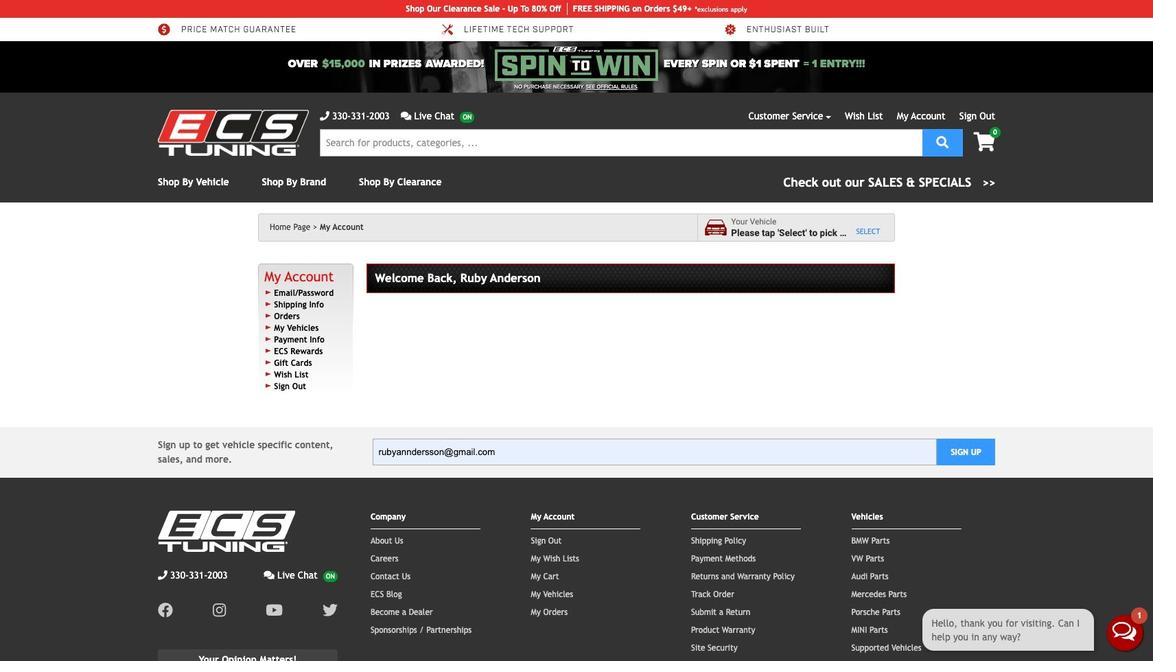 Task type: vqa. For each thing, say whether or not it's contained in the screenshot.
the for in Since the introduction of the automobile, drivers have worked to get every ounce of performance from their car. Today, the scientific approach to racing and product development gives enthusiasts the ability to upgrade performance on the street or track.  Whether you're just looking for a more engaging commute, or you owe someone a ten second car, the performance parts you need from top manufacturers are all available at ECS Tuning.
no



Task type: describe. For each thing, give the bounding box(es) containing it.
comments image for phone image to the top
[[401, 111, 412, 121]]

comments image for the leftmost phone image
[[264, 570, 275, 580]]

shopping cart image
[[974, 133, 996, 152]]

0 horizontal spatial phone image
[[158, 570, 168, 580]]

Email email field
[[372, 439, 937, 466]]

Search text field
[[320, 129, 923, 157]]



Task type: locate. For each thing, give the bounding box(es) containing it.
ecs tuning image
[[158, 110, 309, 156], [158, 511, 295, 552]]

2 ecs tuning image from the top
[[158, 511, 295, 552]]

1 vertical spatial phone image
[[158, 570, 168, 580]]

0 vertical spatial comments image
[[401, 111, 412, 121]]

1 vertical spatial ecs tuning image
[[158, 511, 295, 552]]

0 horizontal spatial comments image
[[264, 570, 275, 580]]

facebook logo image
[[158, 603, 173, 618]]

twitter logo image
[[323, 603, 338, 618]]

1 vertical spatial comments image
[[264, 570, 275, 580]]

ecs tuning 'spin to win' contest logo image
[[495, 47, 658, 81]]

1 ecs tuning image from the top
[[158, 110, 309, 156]]

1 horizontal spatial comments image
[[401, 111, 412, 121]]

0 vertical spatial ecs tuning image
[[158, 110, 309, 156]]

youtube logo image
[[266, 603, 283, 618]]

0 vertical spatial phone image
[[320, 111, 330, 121]]

search image
[[937, 136, 949, 148]]

comments image
[[401, 111, 412, 121], [264, 570, 275, 580]]

instagram logo image
[[213, 603, 226, 618]]

1 horizontal spatial phone image
[[320, 111, 330, 121]]

phone image
[[320, 111, 330, 121], [158, 570, 168, 580]]



